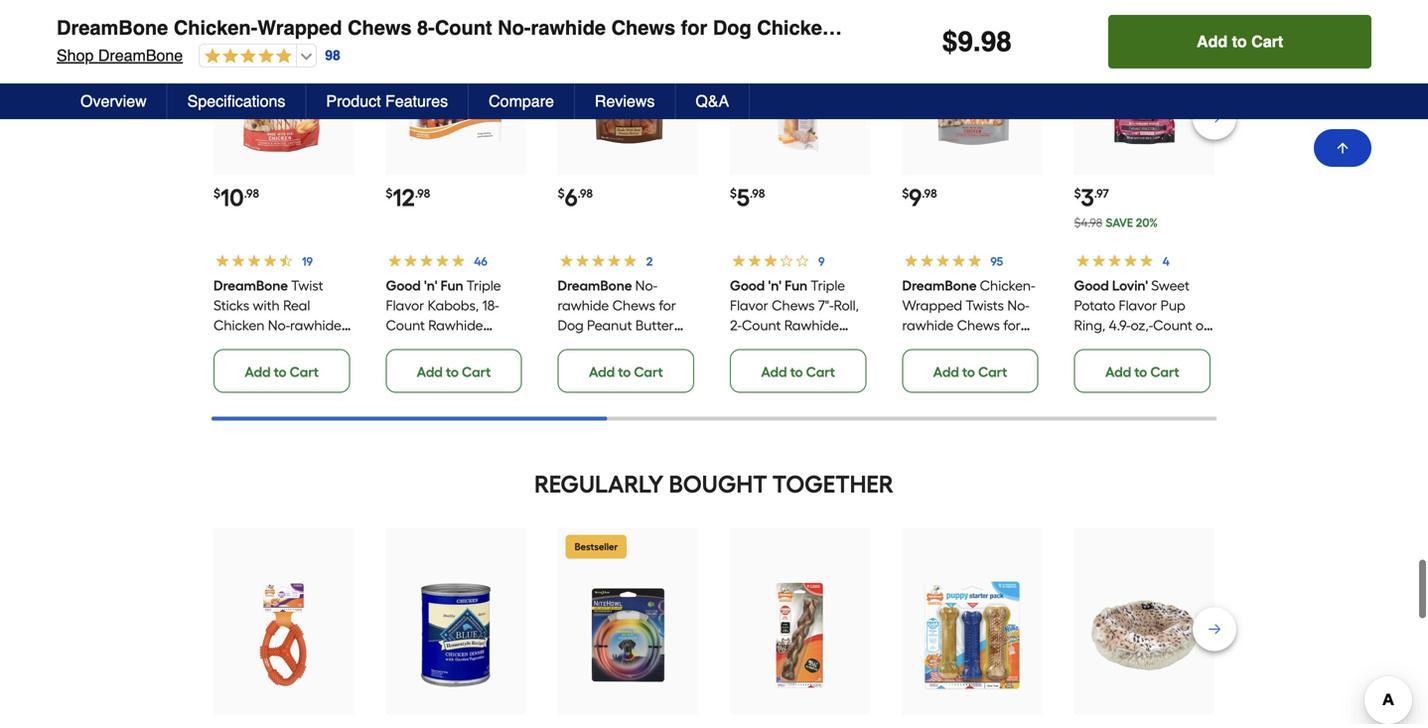 Task type: describe. For each thing, give the bounding box(es) containing it.
1 horizontal spatial 98
[[981, 26, 1012, 58]]

dog inside no- rawhide chews for dog peanut butter flavor
[[558, 317, 584, 334]]

to for 9
[[963, 363, 975, 380]]

triple for 12
[[466, 277, 501, 294]]

dreambone up shop dreambone
[[57, 16, 168, 39]]

chews inside the triple flavor kabobs, 18- count rawhide chews for dog chicken flavor
[[386, 337, 429, 354]]

add for 12
[[417, 363, 443, 380]]

0 horizontal spatial 98
[[325, 47, 341, 63]]

twist
[[291, 277, 323, 294]]

chews left 7"-
[[772, 297, 815, 314]]

10
[[221, 183, 244, 212]]

bessie and barnie round brown polyester pillow dog bed (small) image
[[1089, 579, 1201, 691]]

.98 for 10
[[244, 186, 259, 201]]

dog inside the triple flavor kabobs, 18- count rawhide chews for dog chicken flavor
[[453, 337, 479, 354]]

8-
[[417, 16, 435, 39]]

arrow up image
[[1335, 140, 1351, 156]]

for inside no- rawhide chews for dog peanut butter flavor
[[659, 297, 676, 314]]

chicken inside chicken- wrapped twists no- rawhide chews for dog chicken flavor (30-count)
[[932, 337, 983, 354]]

$ for $ 9 .98
[[902, 186, 909, 201]]

snacks
[[1086, 337, 1131, 354]]

0 vertical spatial wrapped
[[258, 16, 342, 39]]

for inside the twist sticks with real chicken no-rawhide chews for dog chicken flavor (50- count)
[[260, 337, 277, 354]]

rawhide inside the triple flavor kabobs, 18- count rawhide chews for dog chicken flavor
[[428, 317, 483, 334]]

dreambone for 6
[[558, 277, 633, 294]]

pup
[[1161, 297, 1186, 314]]

add to cart inside 3 list item
[[1106, 363, 1180, 380]]

add to cart for 6
[[589, 363, 663, 380]]

dog up q&a
[[713, 16, 752, 39]]

overview
[[80, 92, 147, 110]]

18-
[[482, 297, 499, 314]]

twists
[[966, 297, 1004, 314]]

4.9-
[[1109, 317, 1131, 334]]

rawhide up 'compare' button on the top left of page
[[531, 16, 606, 39]]

shop
[[57, 46, 94, 65]]

twist sticks with real chicken no-rawhide chews for dog chicken flavor (50- count)
[[214, 277, 342, 393]]

for inside chicken- wrapped twists no- rawhide chews for dog chicken flavor (30-count)
[[1004, 317, 1021, 334]]

add for 5
[[761, 363, 787, 380]]

together
[[773, 470, 894, 499]]

reviews button
[[575, 83, 676, 119]]

.98 for 6
[[578, 186, 593, 201]]

bestseller link
[[558, 528, 698, 724]]

specifications
[[187, 92, 286, 110]]

sweet
[[1152, 277, 1190, 294]]

compare button
[[469, 83, 575, 119]]

rawhide inside no- rawhide chews for dog peanut butter flavor
[[558, 297, 609, 314]]

'n' for 12
[[424, 277, 438, 294]]

5 list item
[[730, 16, 871, 393]]

fun for 12
[[441, 277, 463, 294]]

$ for $ 9 . 98
[[943, 26, 958, 58]]

4
[[1075, 337, 1083, 354]]

good for 5
[[730, 277, 765, 294]]

q&a button
[[676, 83, 750, 119]]

chews left 8-
[[348, 16, 412, 39]]

fun for 5
[[785, 277, 808, 294]]

$ 10 .98
[[214, 183, 259, 212]]

to for 6
[[618, 363, 631, 380]]

lovin'
[[1113, 277, 1149, 294]]

for inside sweet potato flavor pup ring, 4.9-oz,-count of 4 snacks for dog natural flavor
[[1134, 337, 1152, 354]]

3 list item
[[1075, 16, 1215, 393]]

add inside button
[[1197, 32, 1228, 51]]

save
[[1106, 215, 1134, 230]]

reviews
[[595, 92, 655, 110]]

features
[[385, 92, 448, 110]]

cart for 6
[[634, 363, 663, 380]]

roll,
[[834, 297, 859, 314]]

10 list item
[[214, 16, 354, 393]]

nylabone puppy starter kit nylon chew dog toy image
[[916, 579, 1029, 691]]

good 'n' fun for 12
[[386, 277, 463, 294]]

dreambone for 9
[[902, 277, 977, 294]]

for inside the triple flavor kabobs, 18- count rawhide chews for dog chicken flavor
[[432, 337, 450, 354]]

count inside sweet potato flavor pup ring, 4.9-oz,-count of 4 snacks for dog natural flavor
[[1154, 317, 1193, 334]]

to for 12
[[446, 363, 459, 380]]

to for 5
[[790, 363, 803, 380]]

no- inside no- rawhide chews for dog peanut butter flavor
[[636, 277, 658, 294]]

'n' for 5
[[768, 277, 782, 294]]

count inside "triple flavor chews 7"-roll, 2-count rawhide chews for dog chicken flavor"
[[742, 317, 781, 334]]

.97
[[1094, 186, 1109, 201]]

4.9 stars image
[[200, 48, 292, 66]]

$ for $ 3 .97
[[1075, 186, 1081, 201]]

cart for 10
[[290, 363, 319, 380]]

regularly
[[535, 470, 664, 499]]

cart inside 3 list item
[[1151, 363, 1180, 380]]

$ 3 .97
[[1075, 183, 1109, 212]]

to inside button
[[1232, 32, 1247, 51]]

chicken- inside chicken- wrapped twists no- rawhide chews for dog chicken flavor (30-count)
[[980, 277, 1035, 294]]

9 for .
[[958, 26, 973, 58]]

triple flavor kabobs, 18- count rawhide chews for dog chicken flavor
[[386, 277, 501, 373]]

12
[[393, 183, 415, 212]]

sweet potato flavor pup ring, 4.9-oz,-count of 4 snacks for dog natural flavor
[[1075, 277, 1209, 373]]

shop dreambone
[[57, 46, 183, 65]]

dreambone twist sticks with real chicken no-rawhide chews for dog chicken flavor (50-count) image
[[228, 40, 340, 152]]

cart inside button
[[1252, 32, 1284, 51]]

cart for 9
[[979, 363, 1008, 380]]

$ 5 .98
[[730, 183, 765, 212]]

$ 12 .98
[[386, 183, 430, 212]]

12 list item
[[386, 16, 526, 393]]

flavor left (8- on the right top
[[840, 16, 900, 39]]

$4.98 save 20%
[[1075, 215, 1158, 230]]

good 'n' fun for 5
[[730, 277, 808, 294]]

ring,
[[1075, 317, 1106, 334]]

(8-
[[905, 16, 930, 39]]

dog inside the twist sticks with real chicken no-rawhide chews for dog chicken flavor (50- count)
[[281, 337, 307, 354]]



Task type: vqa. For each thing, say whether or not it's contained in the screenshot.
chevron down image in the How do I check my order status? button
no



Task type: locate. For each thing, give the bounding box(es) containing it.
good 'n' fun inside 5 list item
[[730, 277, 808, 294]]

flavor
[[840, 16, 900, 39], [386, 297, 424, 314], [730, 297, 769, 314], [1119, 297, 1158, 314], [558, 337, 596, 354], [986, 337, 1025, 354], [268, 357, 306, 373], [440, 357, 479, 373], [785, 357, 823, 373], [1125, 357, 1164, 373]]

chicken-
[[174, 16, 258, 39], [980, 277, 1035, 294]]

1 vertical spatial wrapped
[[902, 297, 962, 314]]

2 triple from the left
[[811, 277, 845, 294]]

add to cart for 5
[[761, 363, 835, 380]]

wrapped up '4.9 stars' image
[[258, 16, 342, 39]]

good inside 3 list item
[[1075, 277, 1110, 294]]

no- up "butter"
[[636, 277, 658, 294]]

add inside 6 list item
[[589, 363, 615, 380]]

flavor up 2-
[[730, 297, 769, 314]]

dreambone up with
[[214, 277, 288, 294]]

.98
[[244, 186, 259, 201], [415, 186, 430, 201], [578, 186, 593, 201], [750, 186, 765, 201], [922, 186, 937, 201]]

add for 6
[[589, 363, 615, 380]]

add inside 10 list item
[[245, 363, 271, 380]]

5 .98 from the left
[[922, 186, 937, 201]]

1 horizontal spatial rawhide
[[785, 317, 839, 334]]

$ inside $ 10 .98
[[214, 186, 221, 201]]

$ 9 .98
[[902, 183, 937, 212]]

q&a
[[696, 92, 729, 110]]

flavor inside no- rawhide chews for dog peanut butter flavor
[[558, 337, 596, 354]]

peanut
[[587, 317, 632, 334]]

0 horizontal spatial triple
[[466, 277, 501, 294]]

wrapped inside chicken- wrapped twists no- rawhide chews for dog chicken flavor (30-count)
[[902, 297, 962, 314]]

dog
[[713, 16, 752, 39], [558, 317, 584, 334], [281, 337, 307, 354], [453, 337, 479, 354], [797, 337, 823, 354], [902, 337, 928, 354], [1155, 337, 1181, 354]]

1 horizontal spatial 9
[[958, 26, 973, 58]]

0 vertical spatial count)
[[929, 16, 993, 39]]

compare
[[489, 92, 554, 110]]

5
[[737, 183, 750, 212]]

chews inside chicken- wrapped twists no- rawhide chews for dog chicken flavor (30-count)
[[957, 317, 1000, 334]]

bestseller
[[575, 541, 618, 553]]

no- inside the twist sticks with real chicken no-rawhide chews for dog chicken flavor (50- count)
[[268, 317, 290, 334]]

4 add to cart link from the left
[[730, 349, 867, 393]]

product
[[326, 92, 381, 110]]

(50-
[[310, 357, 334, 373]]

add to cart for 10
[[245, 363, 319, 380]]

2 'n' from the left
[[768, 277, 782, 294]]

9
[[958, 26, 973, 58], [909, 183, 922, 212]]

1 triple from the left
[[466, 277, 501, 294]]

dog down kabobs,
[[453, 337, 479, 354]]

cart for 12
[[462, 363, 491, 380]]

1 horizontal spatial wrapped
[[902, 297, 962, 314]]

$ for $ 5 .98
[[730, 186, 737, 201]]

chews inside no- rawhide chews for dog peanut butter flavor
[[613, 297, 656, 314]]

.98 for 9
[[922, 186, 937, 201]]

potato
[[1075, 297, 1116, 314]]

add to cart link down peanut
[[558, 349, 694, 393]]

5 add to cart link from the left
[[902, 349, 1039, 393]]

for inside "triple flavor chews 7"-roll, 2-count rawhide chews for dog chicken flavor"
[[777, 337, 794, 354]]

regularly bought together
[[535, 470, 894, 499]]

add to cart link down oz,-
[[1075, 349, 1211, 393]]

flavor up oz,-
[[1119, 297, 1158, 314]]

count) inside the twist sticks with real chicken no-rawhide chews for dog chicken flavor (50- count)
[[214, 376, 257, 393]]

1 'n' from the left
[[424, 277, 438, 294]]

dreambone up twists
[[902, 277, 977, 294]]

to inside 3 list item
[[1135, 363, 1148, 380]]

dog inside sweet potato flavor pup ring, 4.9-oz,-count of 4 snacks for dog natural flavor
[[1155, 337, 1181, 354]]

2 add to cart link from the left
[[386, 349, 522, 393]]

good up potato
[[1075, 277, 1110, 294]]

add to cart inside 5 list item
[[761, 363, 835, 380]]

kabobs,
[[428, 297, 479, 314]]

good 'n' fun up 2-
[[730, 277, 808, 294]]

butter
[[636, 317, 674, 334]]

$ inside $ 9 .98
[[902, 186, 909, 201]]

product features button
[[306, 83, 469, 119]]

flavor down kabobs,
[[440, 357, 479, 373]]

dreambone for 10
[[214, 277, 288, 294]]

chews down twists
[[957, 317, 1000, 334]]

add to cart inside the "12" list item
[[417, 363, 491, 380]]

chews inside the twist sticks with real chicken no-rawhide chews for dog chicken flavor (50- count)
[[214, 337, 257, 354]]

dog inside "triple flavor chews 7"-roll, 2-count rawhide chews for dog chicken flavor"
[[797, 337, 823, 354]]

0 horizontal spatial fun
[[441, 277, 463, 294]]

dog inside chicken- wrapped twists no- rawhide chews for dog chicken flavor (30-count)
[[902, 337, 928, 354]]

add for 9
[[933, 363, 959, 380]]

$ 9 . 98
[[943, 26, 1012, 58]]

dreambone no-rawhide chews for dog peanut butter flavor image
[[572, 40, 684, 152]]

wrapped left twists
[[902, 297, 962, 314]]

1 vertical spatial chicken-
[[980, 277, 1035, 294]]

oz,-
[[1131, 317, 1154, 334]]

fun inside 5 list item
[[785, 277, 808, 294]]

98 up product
[[325, 47, 341, 63]]

'n' inside 5 list item
[[768, 277, 782, 294]]

0 horizontal spatial 9
[[909, 183, 922, 212]]

1 good from the left
[[386, 277, 421, 294]]

flavor down twists
[[986, 337, 1025, 354]]

chews up "butter"
[[613, 297, 656, 314]]

flavor down 7"-
[[785, 357, 823, 373]]

cart inside the "12" list item
[[462, 363, 491, 380]]

$ inside $ 12 .98
[[386, 186, 393, 201]]

triple inside "triple flavor chews 7"-roll, 2-count rawhide chews for dog chicken flavor"
[[811, 277, 845, 294]]

overview button
[[61, 83, 168, 119]]

7"-
[[818, 297, 834, 314]]

add to cart
[[1197, 32, 1284, 51], [245, 363, 319, 380], [417, 363, 491, 380], [589, 363, 663, 380], [761, 363, 835, 380], [933, 363, 1008, 380], [1106, 363, 1180, 380]]

rawhide
[[531, 16, 606, 39], [558, 297, 609, 314], [290, 317, 342, 334], [902, 317, 954, 334]]

add inside 3 list item
[[1106, 363, 1132, 380]]

dreambone inside 9 list item
[[902, 277, 977, 294]]

cart for 5
[[806, 363, 835, 380]]

good 'n' fun triple flavor chews 7"-roll, 2-count rawhide chews for dog chicken flavor image
[[744, 40, 857, 152]]

chicken
[[757, 16, 835, 39], [214, 317, 265, 334], [932, 337, 983, 354], [214, 357, 265, 373], [386, 357, 437, 373], [730, 357, 781, 373]]

no- inside chicken- wrapped twists no- rawhide chews for dog chicken flavor (30-count)
[[1007, 297, 1030, 314]]

rawhide inside the twist sticks with real chicken no-rawhide chews for dog chicken flavor (50- count)
[[290, 317, 342, 334]]

1 horizontal spatial good
[[730, 277, 765, 294]]

good
[[386, 277, 421, 294], [730, 277, 765, 294], [1075, 277, 1110, 294]]

.98 inside $ 10 .98
[[244, 186, 259, 201]]

add to cart link for 5
[[730, 349, 867, 393]]

blue buffalo  homestyle recipes chicken dog 12.5oz | adult dog food with real chicken | high protein & energy | pet food for lean muscle mass image
[[400, 579, 512, 691]]

.98 for 5
[[750, 186, 765, 201]]

add inside 5 list item
[[761, 363, 787, 380]]

add to cart inside 6 list item
[[589, 363, 663, 380]]

chicken- up '4.9 stars' image
[[174, 16, 258, 39]]

1 vertical spatial count)
[[927, 357, 970, 373]]

0 horizontal spatial good
[[386, 277, 421, 294]]

add to cart link down twists
[[902, 349, 1039, 393]]

no- down with
[[268, 317, 290, 334]]

to
[[1232, 32, 1247, 51], [274, 363, 287, 380], [446, 363, 459, 380], [618, 363, 631, 380], [790, 363, 803, 380], [963, 363, 975, 380], [1135, 363, 1148, 380]]

98
[[981, 26, 1012, 58], [325, 47, 341, 63]]

.98 inside $ 9 .98
[[922, 186, 937, 201]]

add to cart inside 9 list item
[[933, 363, 1008, 380]]

chicken inside the triple flavor kabobs, 18- count rawhide chews for dog chicken flavor
[[386, 357, 437, 373]]

flavor down oz,-
[[1125, 357, 1164, 373]]

no- up the compare
[[498, 16, 531, 39]]

$ inside $ 3 .97
[[1075, 186, 1081, 201]]

1 fun from the left
[[441, 277, 463, 294]]

rawhide inside "triple flavor chews 7"-roll, 2-count rawhide chews for dog chicken flavor"
[[785, 317, 839, 334]]

add to cart button
[[1109, 15, 1372, 69]]

add to cart link inside 3 list item
[[1075, 349, 1211, 393]]

$ for $ 12 .98
[[386, 186, 393, 201]]

triple inside the triple flavor kabobs, 18- count rawhide chews for dog chicken flavor
[[466, 277, 501, 294]]

2 good 'n' fun from the left
[[730, 277, 808, 294]]

dreambone up peanut
[[558, 277, 633, 294]]

good 'n' fun triple flavor kabobs, 18-count rawhide chews for dog chicken flavor image
[[400, 40, 512, 152]]

0 horizontal spatial wrapped
[[258, 16, 342, 39]]

chews up dreambone no-rawhide chews for dog peanut butter flavor image
[[612, 16, 676, 39]]

6
[[565, 183, 578, 212]]

2 .98 from the left
[[415, 186, 430, 201]]

triple for 5
[[811, 277, 845, 294]]

triple flavor chews 7"-roll, 2-count rawhide chews for dog chicken flavor
[[730, 277, 859, 373]]

dreambone
[[57, 16, 168, 39], [98, 46, 183, 65], [214, 277, 288, 294], [558, 277, 633, 294], [902, 277, 977, 294]]

dog down 7"-
[[797, 337, 823, 354]]

0 horizontal spatial rawhide
[[428, 317, 483, 334]]

nite ize nitehowl disc-o select dog collar, medium image
[[572, 579, 684, 691]]

good 'n' fun up kabobs,
[[386, 277, 463, 294]]

2 fun from the left
[[785, 277, 808, 294]]

cart inside 9 list item
[[979, 363, 1008, 380]]

sticks
[[214, 297, 250, 314]]

real
[[283, 297, 310, 314]]

add to cart link for 9
[[902, 349, 1039, 393]]

add to cart link
[[214, 349, 350, 393], [386, 349, 522, 393], [558, 349, 694, 393], [730, 349, 867, 393], [902, 349, 1039, 393], [1075, 349, 1211, 393]]

0 horizontal spatial chicken-
[[174, 16, 258, 39]]

wrapped
[[258, 16, 342, 39], [902, 297, 962, 314]]

(30-
[[902, 357, 927, 373]]

chicken- up twists
[[980, 277, 1035, 294]]

flavor down peanut
[[558, 337, 596, 354]]

rawhide down kabobs,
[[428, 317, 483, 334]]

1 horizontal spatial 'n'
[[768, 277, 782, 294]]

specifications button
[[168, 83, 306, 119]]

count) down twists
[[927, 357, 970, 373]]

0 horizontal spatial good 'n' fun
[[386, 277, 463, 294]]

.98 inside $ 6 .98
[[578, 186, 593, 201]]

bought
[[669, 470, 767, 499]]

count) inside chicken- wrapped twists no- rawhide chews for dog chicken flavor (30-count)
[[927, 357, 970, 373]]

product features
[[326, 92, 448, 110]]

add to cart link down real
[[214, 349, 350, 393]]

dreambone chicken-wrapped chews 8-count no-rawhide chews for dog chicken flavor (8-count)
[[57, 16, 993, 39]]

rawhide inside chicken- wrapped twists no- rawhide chews for dog chicken flavor (30-count)
[[902, 317, 954, 334]]

triple up 7"-
[[811, 277, 845, 294]]

dog down pup
[[1155, 337, 1181, 354]]

nylabone power chew bully stick alternative nylon chew dog toy image
[[744, 579, 857, 691]]

good up 2-
[[730, 277, 765, 294]]

0 horizontal spatial 'n'
[[424, 277, 438, 294]]

chicken- wrapped twists no- rawhide chews for dog chicken flavor (30-count)
[[902, 277, 1035, 373]]

count inside the triple flavor kabobs, 18- count rawhide chews for dog chicken flavor
[[386, 317, 425, 334]]

add to cart for 12
[[417, 363, 491, 380]]

count) down sticks
[[214, 376, 257, 393]]

$ for $ 6 .98
[[558, 186, 565, 201]]

2-
[[730, 317, 742, 334]]

add to cart link for 10
[[214, 349, 350, 393]]

4 .98 from the left
[[750, 186, 765, 201]]

'n'
[[424, 277, 438, 294], [768, 277, 782, 294]]

dreambone inside 6 list item
[[558, 277, 633, 294]]

cart inside 10 list item
[[290, 363, 319, 380]]

rawhide down 7"-
[[785, 317, 839, 334]]

add to cart link inside 6 list item
[[558, 349, 694, 393]]

to inside the "12" list item
[[446, 363, 459, 380]]

20%
[[1136, 215, 1158, 230]]

dreambone chicken-wrapped twists no-rawhide chews for dog chicken flavor (30-count) image
[[916, 40, 1029, 152]]

good inside the "12" list item
[[386, 277, 421, 294]]

98 right (8- on the right top
[[981, 26, 1012, 58]]

cart
[[1252, 32, 1284, 51], [290, 363, 319, 380], [462, 363, 491, 380], [634, 363, 663, 380], [806, 363, 835, 380], [979, 363, 1008, 380], [1151, 363, 1180, 380]]

triple
[[466, 277, 501, 294], [811, 277, 845, 294]]

1 good 'n' fun from the left
[[386, 277, 463, 294]]

flavor inside chicken- wrapped twists no- rawhide chews for dog chicken flavor (30-count)
[[986, 337, 1025, 354]]

count) up dreambone chicken-wrapped twists no-rawhide chews for dog chicken flavor (30-count) image
[[929, 16, 993, 39]]

add inside the "12" list item
[[417, 363, 443, 380]]

.98 inside $ 5 .98
[[750, 186, 765, 201]]

add for 10
[[245, 363, 271, 380]]

good for 12
[[386, 277, 421, 294]]

chews down kabobs,
[[386, 337, 429, 354]]

3 good from the left
[[1075, 277, 1110, 294]]

triple up 18-
[[466, 277, 501, 294]]

6 add to cart link from the left
[[1075, 349, 1211, 393]]

flavor left kabobs,
[[386, 297, 424, 314]]

1 .98 from the left
[[244, 186, 259, 201]]

rawhide
[[428, 317, 483, 334], [785, 317, 839, 334]]

add to cart for 9
[[933, 363, 1008, 380]]

good inside 5 list item
[[730, 277, 765, 294]]

nylabone moderate chew oval ring chicken nylon chew dog toy image
[[228, 579, 340, 691]]

1 horizontal spatial triple
[[811, 277, 845, 294]]

chews
[[348, 16, 412, 39], [612, 16, 676, 39], [613, 297, 656, 314], [772, 297, 815, 314], [957, 317, 1000, 334], [214, 337, 257, 354], [386, 337, 429, 354], [730, 337, 773, 354]]

good lovin' sweet potato flavor pup ring, 4.9-oz,-count of 4 snacks for dog natural flavor image
[[1089, 40, 1201, 152]]

natural
[[1075, 357, 1122, 373]]

no- right twists
[[1007, 297, 1030, 314]]

add to cart link inside 10 list item
[[214, 349, 350, 393]]

fun
[[441, 277, 463, 294], [785, 277, 808, 294]]

dog up (30-
[[902, 337, 928, 354]]

to inside 5 list item
[[790, 363, 803, 380]]

1 horizontal spatial chicken-
[[980, 277, 1035, 294]]

add to cart link inside the "12" list item
[[386, 349, 522, 393]]

0 vertical spatial chicken-
[[174, 16, 258, 39]]

2 good from the left
[[730, 277, 765, 294]]

1 horizontal spatial fun
[[785, 277, 808, 294]]

1 vertical spatial 9
[[909, 183, 922, 212]]

flavor inside the twist sticks with real chicken no-rawhide chews for dog chicken flavor (50- count)
[[268, 357, 306, 373]]

good 'n' fun
[[386, 277, 463, 294], [730, 277, 808, 294]]

2 horizontal spatial good
[[1075, 277, 1110, 294]]

9 inside 9 list item
[[909, 183, 922, 212]]

add to cart link for 6
[[558, 349, 694, 393]]

to inside 10 list item
[[274, 363, 287, 380]]

add to cart link down kabobs,
[[386, 349, 522, 393]]

fun inside the "12" list item
[[441, 277, 463, 294]]

no-
[[498, 16, 531, 39], [636, 277, 658, 294], [1007, 297, 1030, 314], [268, 317, 290, 334]]

for
[[681, 16, 708, 39], [659, 297, 676, 314], [1004, 317, 1021, 334], [260, 337, 277, 354], [432, 337, 450, 354], [777, 337, 794, 354], [1134, 337, 1152, 354]]

to for 10
[[274, 363, 287, 380]]

count
[[435, 16, 492, 39], [386, 317, 425, 334], [742, 317, 781, 334], [1154, 317, 1193, 334]]

add
[[1197, 32, 1228, 51], [245, 363, 271, 380], [417, 363, 443, 380], [589, 363, 615, 380], [761, 363, 787, 380], [933, 363, 959, 380], [1106, 363, 1132, 380]]

dog down real
[[281, 337, 307, 354]]

$ for $ 10 .98
[[214, 186, 221, 201]]

add to cart link down 7"-
[[730, 349, 867, 393]]

add to cart link inside 5 list item
[[730, 349, 867, 393]]

$ 6 .98
[[558, 183, 593, 212]]

cart inside 5 list item
[[806, 363, 835, 380]]

rawhide down real
[[290, 317, 342, 334]]

chews down sticks
[[214, 337, 257, 354]]

of
[[1196, 317, 1209, 334]]

dog left peanut
[[558, 317, 584, 334]]

add to cart inside button
[[1197, 32, 1284, 51]]

'n' inside the "12" list item
[[424, 277, 438, 294]]

add to cart link inside 9 list item
[[902, 349, 1039, 393]]

chicken inside "triple flavor chews 7"-roll, 2-count rawhide chews for dog chicken flavor"
[[730, 357, 781, 373]]

to inside 6 list item
[[618, 363, 631, 380]]

2 vertical spatial count)
[[214, 376, 257, 393]]

1 rawhide from the left
[[428, 317, 483, 334]]

$4.98
[[1075, 215, 1103, 230]]

good 'n' fun inside the "12" list item
[[386, 277, 463, 294]]

6 list item
[[558, 16, 698, 393]]

$ inside $ 5 .98
[[730, 186, 737, 201]]

with
[[253, 297, 280, 314]]

dreambone inside 10 list item
[[214, 277, 288, 294]]

rawhide up (30-
[[902, 317, 954, 334]]

3 .98 from the left
[[578, 186, 593, 201]]

flavor left (50-
[[268, 357, 306, 373]]

add inside 9 list item
[[933, 363, 959, 380]]

1 horizontal spatial good 'n' fun
[[730, 277, 808, 294]]

3 add to cart link from the left
[[558, 349, 694, 393]]

chews down 2-
[[730, 337, 773, 354]]

rawhide up peanut
[[558, 297, 609, 314]]

no- rawhide chews for dog peanut butter flavor
[[558, 277, 676, 354]]

regularly bought together heading
[[212, 464, 1217, 504]]

2 rawhide from the left
[[785, 317, 839, 334]]

cart inside 6 list item
[[634, 363, 663, 380]]

$ inside $ 6 .98
[[558, 186, 565, 201]]

.
[[973, 26, 981, 58]]

good down the 12
[[386, 277, 421, 294]]

0 vertical spatial 9
[[958, 26, 973, 58]]

dreambone up overview button
[[98, 46, 183, 65]]

add to cart link for 12
[[386, 349, 522, 393]]

to inside 9 list item
[[963, 363, 975, 380]]

3
[[1081, 183, 1094, 212]]

good lovin'
[[1075, 277, 1149, 294]]

9 list item
[[902, 16, 1043, 393]]

1 add to cart link from the left
[[214, 349, 350, 393]]

add to cart inside 10 list item
[[245, 363, 319, 380]]

.98 for 12
[[415, 186, 430, 201]]

9 for .98
[[909, 183, 922, 212]]

.98 inside $ 12 .98
[[415, 186, 430, 201]]

$
[[943, 26, 958, 58], [214, 186, 221, 201], [386, 186, 393, 201], [558, 186, 565, 201], [730, 186, 737, 201], [902, 186, 909, 201], [1075, 186, 1081, 201]]



